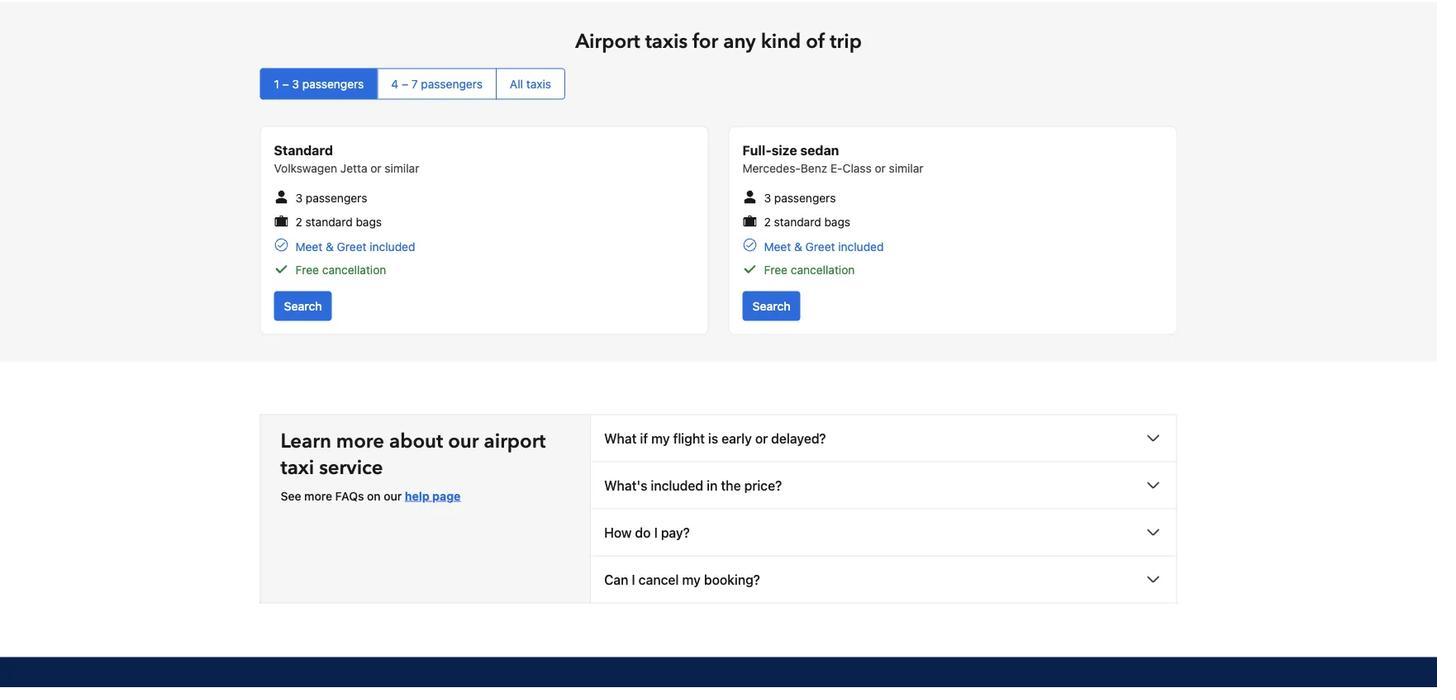 Task type: vqa. For each thing, say whether or not it's contained in the screenshot.
Avis,
no



Task type: locate. For each thing, give the bounding box(es) containing it.
0 vertical spatial my
[[651, 430, 670, 446]]

2 horizontal spatial included
[[838, 240, 884, 253]]

search
[[284, 299, 322, 313], [753, 299, 791, 313]]

or right jetta
[[371, 161, 382, 175]]

1 vertical spatial i
[[632, 572, 635, 588]]

or
[[371, 161, 382, 175], [875, 161, 886, 175], [755, 430, 768, 446]]

0 horizontal spatial or
[[371, 161, 382, 175]]

0 horizontal spatial greet
[[337, 240, 367, 253]]

airport
[[575, 28, 640, 56]]

standard for volkswagen
[[306, 215, 353, 229]]

3 passengers down benz
[[764, 191, 836, 205]]

& down 'volkswagen'
[[326, 240, 334, 253]]

faqs
[[335, 489, 364, 503]]

3 down mercedes-
[[764, 191, 771, 205]]

2 bags from the left
[[825, 215, 851, 229]]

2 standard bags
[[296, 215, 382, 229], [764, 215, 851, 229]]

2 down mercedes-
[[764, 215, 771, 229]]

similar
[[385, 161, 419, 175], [889, 161, 924, 175]]

1 horizontal spatial greet
[[806, 240, 835, 253]]

search button
[[274, 291, 332, 321], [743, 291, 801, 321]]

kind
[[761, 28, 801, 56]]

1 horizontal spatial taxis
[[645, 28, 688, 56]]

taxis left for
[[645, 28, 688, 56]]

meet
[[296, 240, 323, 253], [764, 240, 791, 253]]

&
[[326, 240, 334, 253], [794, 240, 803, 253]]

search for size
[[753, 299, 791, 313]]

meet & greet included
[[296, 240, 415, 253], [764, 240, 884, 253]]

0 horizontal spatial i
[[632, 572, 635, 588]]

1
[[274, 77, 279, 91]]

similar inside the full-size sedan mercedes-benz e-class or similar
[[889, 161, 924, 175]]

1 horizontal spatial –
[[402, 77, 408, 91]]

2 cancellation from the left
[[791, 263, 855, 276]]

included
[[370, 240, 415, 253], [838, 240, 884, 253], [651, 478, 704, 493]]

1 horizontal spatial 2 standard bags
[[764, 215, 851, 229]]

cancellation for jetta
[[322, 263, 386, 276]]

0 horizontal spatial bags
[[356, 215, 382, 229]]

bags for sedan
[[825, 215, 851, 229]]

0 horizontal spatial 3 passengers
[[296, 191, 367, 205]]

taxis right all
[[526, 77, 551, 91]]

0 horizontal spatial –
[[282, 77, 289, 91]]

full-
[[743, 142, 772, 158]]

free cancellation
[[296, 263, 386, 276], [764, 263, 855, 276]]

mercedes-
[[743, 161, 801, 175]]

2 search button from the left
[[743, 291, 801, 321]]

1 greet from the left
[[337, 240, 367, 253]]

delayed?
[[771, 430, 826, 446]]

1 horizontal spatial included
[[651, 478, 704, 493]]

1 vertical spatial taxis
[[526, 77, 551, 91]]

bags
[[356, 215, 382, 229], [825, 215, 851, 229]]

or right class
[[875, 161, 886, 175]]

see
[[281, 489, 301, 503]]

meet for size
[[764, 240, 791, 253]]

1 horizontal spatial meet
[[764, 240, 791, 253]]

0 horizontal spatial meet & greet included
[[296, 240, 415, 253]]

standard
[[274, 142, 333, 158]]

– right 1
[[282, 77, 289, 91]]

i right do
[[654, 525, 658, 540]]

0 horizontal spatial 2
[[296, 215, 302, 229]]

1 horizontal spatial search
[[753, 299, 791, 313]]

1 horizontal spatial similar
[[889, 161, 924, 175]]

1 standard from the left
[[306, 215, 353, 229]]

1 horizontal spatial bags
[[825, 215, 851, 229]]

1 horizontal spatial free cancellation
[[764, 263, 855, 276]]

2 & from the left
[[794, 240, 803, 253]]

free for volkswagen
[[296, 263, 319, 276]]

is
[[708, 430, 718, 446]]

bags down jetta
[[356, 215, 382, 229]]

2 – from the left
[[402, 77, 408, 91]]

meet & greet included down benz
[[764, 240, 884, 253]]

my right cancel
[[682, 572, 701, 588]]

1 horizontal spatial cancellation
[[791, 263, 855, 276]]

1 2 standard bags from the left
[[296, 215, 382, 229]]

1 horizontal spatial meet & greet included
[[764, 240, 884, 253]]

more
[[336, 428, 384, 455], [304, 489, 332, 503]]

1 2 from the left
[[296, 215, 302, 229]]

0 horizontal spatial search
[[284, 299, 322, 313]]

free
[[296, 263, 319, 276], [764, 263, 788, 276]]

page
[[432, 489, 461, 503]]

passengers down benz
[[774, 191, 836, 205]]

similar right jetta
[[385, 161, 419, 175]]

0 horizontal spatial meet
[[296, 240, 323, 253]]

what's included in the price?
[[604, 478, 782, 493]]

0 horizontal spatial &
[[326, 240, 334, 253]]

taxis inside sort results by element
[[526, 77, 551, 91]]

0 horizontal spatial similar
[[385, 161, 419, 175]]

volkswagen
[[274, 161, 337, 175]]

can i cancel my booking? button
[[591, 557, 1177, 603]]

our right on
[[384, 489, 402, 503]]

search button for size
[[743, 291, 801, 321]]

2 standard bags down jetta
[[296, 215, 382, 229]]

1 horizontal spatial free
[[764, 263, 788, 276]]

1 horizontal spatial search button
[[743, 291, 801, 321]]

7
[[411, 77, 418, 91]]

i right "can"
[[632, 572, 635, 588]]

0 horizontal spatial free cancellation
[[296, 263, 386, 276]]

1 similar from the left
[[385, 161, 419, 175]]

meet down mercedes-
[[764, 240, 791, 253]]

2 2 standard bags from the left
[[764, 215, 851, 229]]

2 greet from the left
[[806, 240, 835, 253]]

taxis for airport
[[645, 28, 688, 56]]

3
[[292, 77, 299, 91], [296, 191, 303, 205], [764, 191, 771, 205]]

1 horizontal spatial &
[[794, 240, 803, 253]]

1 meet & greet included from the left
[[296, 240, 415, 253]]

3 passengers
[[296, 191, 367, 205], [764, 191, 836, 205]]

more right see
[[304, 489, 332, 503]]

0 horizontal spatial our
[[384, 489, 402, 503]]

2 free cancellation from the left
[[764, 263, 855, 276]]

airport taxis for any kind of trip
[[575, 28, 862, 56]]

1 horizontal spatial or
[[755, 430, 768, 446]]

meet & greet included for sedan
[[764, 240, 884, 253]]

2 standard from the left
[[774, 215, 821, 229]]

similar right class
[[889, 161, 924, 175]]

meet down 'volkswagen'
[[296, 240, 323, 253]]

3 down 'volkswagen'
[[296, 191, 303, 205]]

do
[[635, 525, 651, 540]]

standard
[[306, 215, 353, 229], [774, 215, 821, 229]]

on
[[367, 489, 381, 503]]

my
[[651, 430, 670, 446], [682, 572, 701, 588]]

greet for jetta
[[337, 240, 367, 253]]

greet down benz
[[806, 240, 835, 253]]

3 right 1
[[292, 77, 299, 91]]

0 horizontal spatial taxis
[[526, 77, 551, 91]]

1 3 passengers from the left
[[296, 191, 367, 205]]

0 vertical spatial taxis
[[645, 28, 688, 56]]

& for volkswagen
[[326, 240, 334, 253]]

similar inside standard volkswagen jetta or similar
[[385, 161, 419, 175]]

3 passengers down jetta
[[296, 191, 367, 205]]

– left 7
[[402, 77, 408, 91]]

1 horizontal spatial 2
[[764, 215, 771, 229]]

greet
[[337, 240, 367, 253], [806, 240, 835, 253]]

1 – from the left
[[282, 77, 289, 91]]

– for 3
[[282, 77, 289, 91]]

1 horizontal spatial standard
[[774, 215, 821, 229]]

for
[[693, 28, 719, 56]]

or right early
[[755, 430, 768, 446]]

1 horizontal spatial 3 passengers
[[764, 191, 836, 205]]

cancellation
[[322, 263, 386, 276], [791, 263, 855, 276]]

2 search from the left
[[753, 299, 791, 313]]

passengers
[[302, 77, 364, 91], [421, 77, 483, 91], [306, 191, 367, 205], [774, 191, 836, 205]]

more right learn
[[336, 428, 384, 455]]

–
[[282, 77, 289, 91], [402, 77, 408, 91]]

meet & greet included down jetta
[[296, 240, 415, 253]]

2 down 'volkswagen'
[[296, 215, 302, 229]]

help
[[405, 489, 430, 503]]

& down benz
[[794, 240, 803, 253]]

booking?
[[704, 572, 760, 588]]

standard down 'volkswagen'
[[306, 215, 353, 229]]

our right about
[[448, 428, 479, 455]]

1 horizontal spatial my
[[682, 572, 701, 588]]

1 free from the left
[[296, 263, 319, 276]]

1 vertical spatial more
[[304, 489, 332, 503]]

2 2 from the left
[[764, 215, 771, 229]]

0 horizontal spatial standard
[[306, 215, 353, 229]]

our
[[448, 428, 479, 455], [384, 489, 402, 503]]

2 meet & greet included from the left
[[764, 240, 884, 253]]

1 meet from the left
[[296, 240, 323, 253]]

0 horizontal spatial search button
[[274, 291, 332, 321]]

1 cancellation from the left
[[322, 263, 386, 276]]

2 free from the left
[[764, 263, 788, 276]]

2 horizontal spatial or
[[875, 161, 886, 175]]

learn
[[281, 428, 331, 455]]

1 search button from the left
[[274, 291, 332, 321]]

0 horizontal spatial my
[[651, 430, 670, 446]]

0 horizontal spatial free
[[296, 263, 319, 276]]

2 3 passengers from the left
[[764, 191, 836, 205]]

the
[[721, 478, 741, 493]]

bags for jetta
[[356, 215, 382, 229]]

3 passengers for volkswagen
[[296, 191, 367, 205]]

2 similar from the left
[[889, 161, 924, 175]]

0 horizontal spatial included
[[370, 240, 415, 253]]

0 vertical spatial more
[[336, 428, 384, 455]]

0 horizontal spatial cancellation
[[322, 263, 386, 276]]

full-size sedan mercedes-benz e-class or similar
[[743, 142, 924, 175]]

bags down e-
[[825, 215, 851, 229]]

taxis
[[645, 28, 688, 56], [526, 77, 551, 91]]

i
[[654, 525, 658, 540], [632, 572, 635, 588]]

standard down benz
[[774, 215, 821, 229]]

1 free cancellation from the left
[[296, 263, 386, 276]]

my right if
[[651, 430, 670, 446]]

1 horizontal spatial our
[[448, 428, 479, 455]]

1 bags from the left
[[356, 215, 382, 229]]

2 meet from the left
[[764, 240, 791, 253]]

benz
[[801, 161, 828, 175]]

1 & from the left
[[326, 240, 334, 253]]

2 standard bags for sedan
[[764, 215, 851, 229]]

greet down jetta
[[337, 240, 367, 253]]

2 standard bags down benz
[[764, 215, 851, 229]]

0 horizontal spatial 2 standard bags
[[296, 215, 382, 229]]

e-
[[831, 161, 843, 175]]

how do i pay?
[[604, 525, 690, 540]]

passengers right 7
[[421, 77, 483, 91]]

2
[[296, 215, 302, 229], [764, 215, 771, 229]]

1 search from the left
[[284, 299, 322, 313]]

0 vertical spatial i
[[654, 525, 658, 540]]

what if my flight is early or delayed? button
[[591, 415, 1177, 461]]



Task type: describe. For each thing, give the bounding box(es) containing it.
included inside dropdown button
[[651, 478, 704, 493]]

included for jetta
[[370, 240, 415, 253]]

passengers right 1
[[302, 77, 364, 91]]

– for 7
[[402, 77, 408, 91]]

class
[[843, 161, 872, 175]]

if
[[640, 430, 648, 446]]

learn more about our airport taxi service see more faqs on our help page
[[281, 428, 546, 503]]

search for volkswagen
[[284, 299, 322, 313]]

taxi
[[281, 454, 314, 482]]

what's included in the price? button
[[591, 462, 1177, 509]]

pay?
[[661, 525, 690, 540]]

3 for standard
[[296, 191, 303, 205]]

cancellation for sedan
[[791, 263, 855, 276]]

1 vertical spatial my
[[682, 572, 701, 588]]

jetta
[[340, 161, 367, 175]]

4
[[391, 77, 399, 91]]

all taxis
[[510, 77, 551, 91]]

cancel
[[639, 572, 679, 588]]

service
[[319, 454, 383, 482]]

3 for full-
[[764, 191, 771, 205]]

sedan
[[801, 142, 839, 158]]

1 vertical spatial our
[[384, 489, 402, 503]]

what if my flight is early or delayed?
[[604, 430, 826, 446]]

2 for size
[[764, 215, 771, 229]]

2 standard bags for jetta
[[296, 215, 382, 229]]

free for size
[[764, 263, 788, 276]]

search button for volkswagen
[[274, 291, 332, 321]]

0 horizontal spatial more
[[304, 489, 332, 503]]

included for sedan
[[838, 240, 884, 253]]

how do i pay? button
[[591, 509, 1177, 556]]

3 inside sort results by element
[[292, 77, 299, 91]]

or inside the full-size sedan mercedes-benz e-class or similar
[[875, 161, 886, 175]]

any
[[723, 28, 756, 56]]

standard for size
[[774, 215, 821, 229]]

meet for volkswagen
[[296, 240, 323, 253]]

all
[[510, 77, 523, 91]]

sort results by element
[[260, 68, 1178, 100]]

standard volkswagen jetta or similar
[[274, 142, 419, 175]]

how
[[604, 525, 632, 540]]

what's
[[604, 478, 648, 493]]

of
[[806, 28, 825, 56]]

greet for sedan
[[806, 240, 835, 253]]

0 vertical spatial our
[[448, 428, 479, 455]]

trip
[[830, 28, 862, 56]]

about
[[389, 428, 443, 455]]

or inside standard volkswagen jetta or similar
[[371, 161, 382, 175]]

meet & greet included for jetta
[[296, 240, 415, 253]]

early
[[722, 430, 752, 446]]

price?
[[744, 478, 782, 493]]

2 for volkswagen
[[296, 215, 302, 229]]

1 – 3 passengers
[[274, 77, 364, 91]]

free cancellation for jetta
[[296, 263, 386, 276]]

1 horizontal spatial i
[[654, 525, 658, 540]]

passengers down jetta
[[306, 191, 367, 205]]

airport
[[484, 428, 546, 455]]

or inside dropdown button
[[755, 430, 768, 446]]

free cancellation for sedan
[[764, 263, 855, 276]]

help page link
[[405, 489, 461, 503]]

flight
[[673, 430, 705, 446]]

& for size
[[794, 240, 803, 253]]

can i cancel my booking?
[[604, 572, 760, 588]]

3 passengers for size
[[764, 191, 836, 205]]

4 – 7 passengers
[[391, 77, 483, 91]]

in
[[707, 478, 718, 493]]

1 horizontal spatial more
[[336, 428, 384, 455]]

can
[[604, 572, 629, 588]]

taxis for all
[[526, 77, 551, 91]]

size
[[772, 142, 797, 158]]

what
[[604, 430, 637, 446]]



